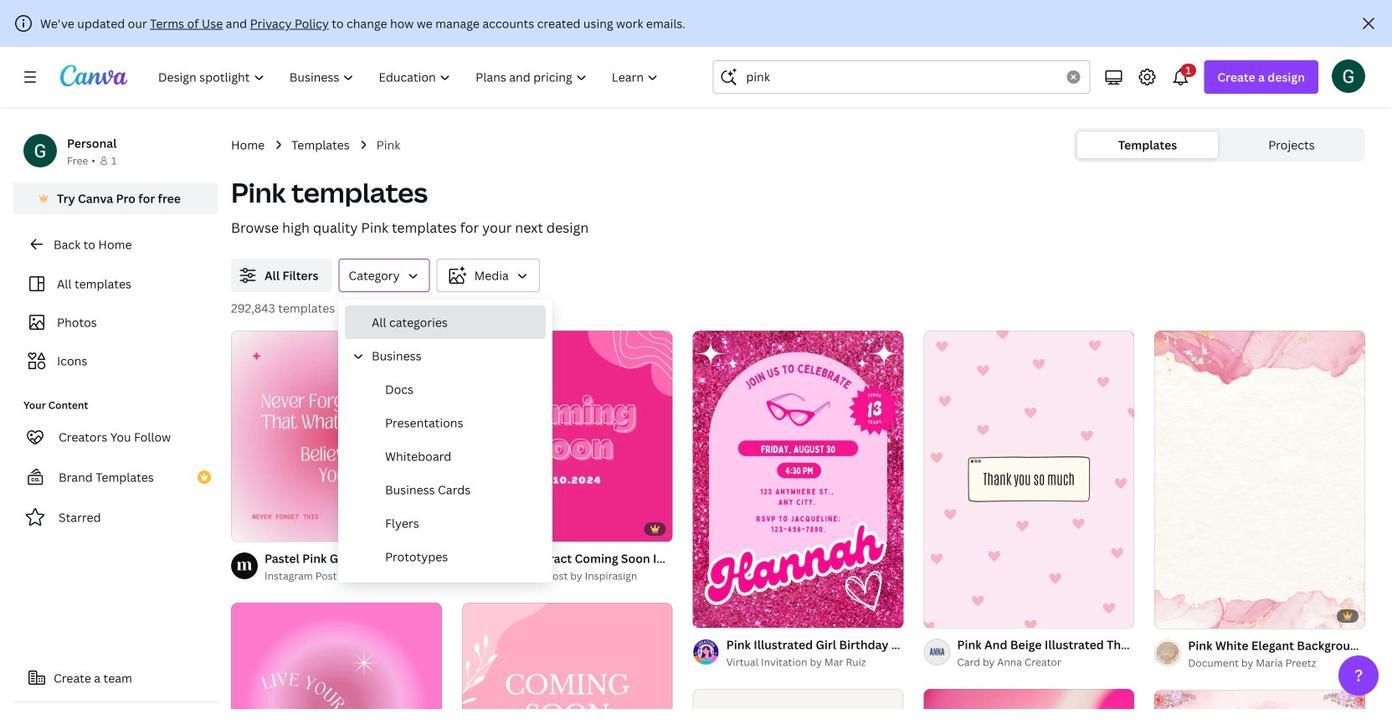 Task type: vqa. For each thing, say whether or not it's contained in the screenshot.
"Pink Abstract Coming Soon Instagram Post" image at the left
yes



Task type: locate. For each thing, give the bounding box(es) containing it.
list
[[345, 306, 546, 709], [345, 373, 546, 709]]

pink and beige illustrated thank you card image
[[924, 331, 1134, 628]]

pink ivory elegant feminine bow inspirational quote your story image
[[693, 689, 904, 709]]

pink minimalist coming soon instagram post image
[[462, 603, 673, 709]]

greg robinson image
[[1332, 59, 1365, 93]]

None search field
[[713, 60, 1090, 94]]

pink white elegant background a4 document image
[[1155, 331, 1365, 629]]

pink minimalist business email header image
[[1155, 691, 1365, 709]]

1 list from the top
[[345, 306, 546, 709]]

Search search field
[[746, 61, 1057, 93]]



Task type: describe. For each thing, give the bounding box(es) containing it.
pink abstract coming soon instagram post image
[[462, 331, 673, 541]]

pink aesthetic creative portfolio presentation image
[[924, 689, 1134, 709]]

top level navigation element
[[147, 60, 673, 94]]

2 list from the top
[[345, 373, 546, 709]]

pink blue gradient aesthetic quotes image
[[231, 603, 442, 709]]

pastel pink gradient modern inspirational quote instagram post image
[[231, 331, 442, 541]]

pink illustrated girl birthday invitation image
[[693, 331, 904, 628]]



